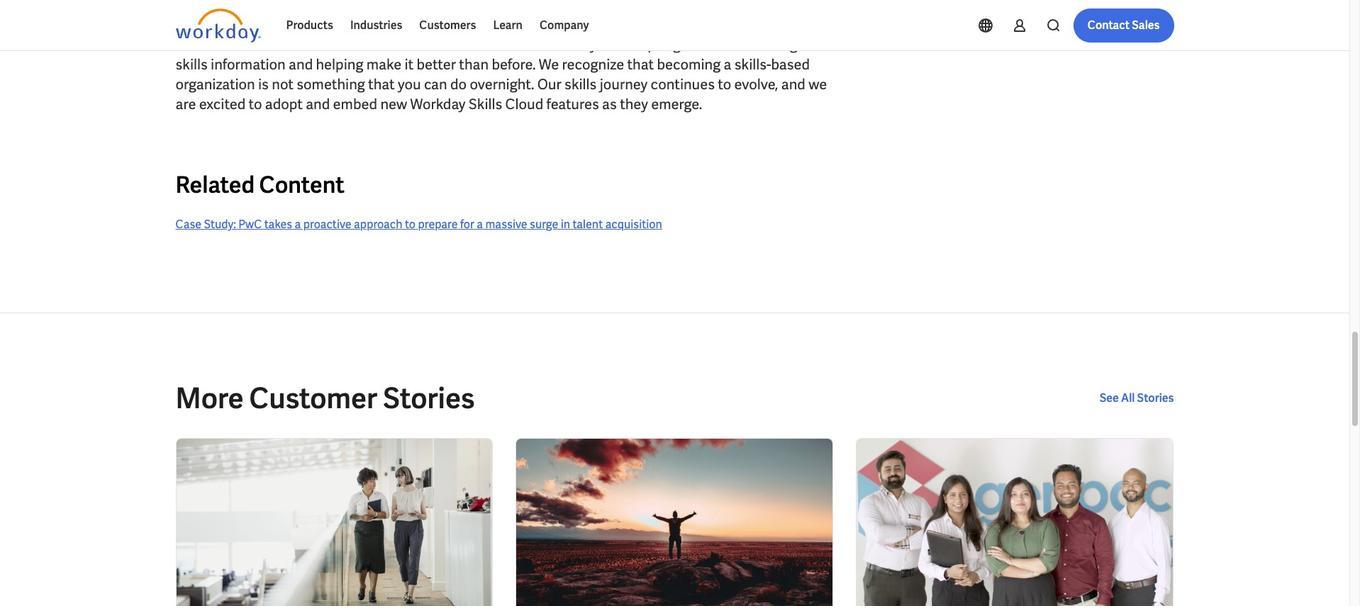 Task type: vqa. For each thing, say whether or not it's contained in the screenshot.
approach
yes



Task type: describe. For each thing, give the bounding box(es) containing it.
industries
[[350, 18, 402, 33]]

stories for see all stories
[[1137, 391, 1174, 406]]

sales
[[1132, 18, 1160, 33]]

products button
[[278, 9, 342, 43]]

contact sales link
[[1074, 9, 1174, 43]]

acquisition
[[605, 217, 662, 232]]

takes
[[264, 217, 292, 232]]

prepare
[[418, 217, 458, 232]]

to
[[405, 217, 416, 232]]

company
[[540, 18, 589, 33]]

for
[[460, 217, 474, 232]]

customers
[[419, 18, 476, 33]]

contact
[[1088, 18, 1130, 33]]

more customer stories
[[176, 380, 475, 417]]

company button
[[531, 9, 598, 43]]

see all stories link
[[1100, 390, 1174, 407]]

in
[[561, 217, 570, 232]]

customer
[[249, 380, 377, 417]]

proactive
[[303, 217, 352, 232]]

1 a from the left
[[295, 217, 301, 232]]

talent
[[573, 217, 603, 232]]



Task type: locate. For each thing, give the bounding box(es) containing it.
products
[[286, 18, 333, 33]]

0 horizontal spatial a
[[295, 217, 301, 232]]

case study: pwc takes a proactive approach to prepare for a massive surge in talent acquisition
[[176, 217, 662, 232]]

more
[[176, 380, 244, 417]]

customers button
[[411, 9, 485, 43]]

stories
[[383, 380, 475, 417], [1137, 391, 1174, 406]]

case
[[176, 217, 202, 232]]

stories for more customer stories
[[383, 380, 475, 417]]

go to the homepage image
[[176, 9, 261, 43]]

a
[[295, 217, 301, 232], [477, 217, 483, 232]]

a right takes
[[295, 217, 301, 232]]

related content
[[176, 171, 344, 200]]

industries button
[[342, 9, 411, 43]]

1 horizontal spatial stories
[[1137, 391, 1174, 406]]

stories inside see all stories link
[[1137, 391, 1174, 406]]

content
[[259, 171, 344, 200]]

approach
[[354, 217, 403, 232]]

pwc
[[238, 217, 262, 232]]

case study: pwc takes a proactive approach to prepare for a massive surge in talent acquisition link
[[176, 217, 662, 234]]

learn button
[[485, 9, 531, 43]]

see
[[1100, 391, 1119, 406]]

study:
[[204, 217, 236, 232]]

1 horizontal spatial a
[[477, 217, 483, 232]]

2 a from the left
[[477, 217, 483, 232]]

related
[[176, 171, 255, 200]]

massive
[[485, 217, 527, 232]]

contact sales
[[1088, 18, 1160, 33]]

surge
[[530, 217, 558, 232]]

a right for
[[477, 217, 483, 232]]

all
[[1121, 391, 1135, 406]]

0 horizontal spatial stories
[[383, 380, 475, 417]]

learn
[[493, 18, 523, 33]]

see all stories
[[1100, 391, 1174, 406]]



